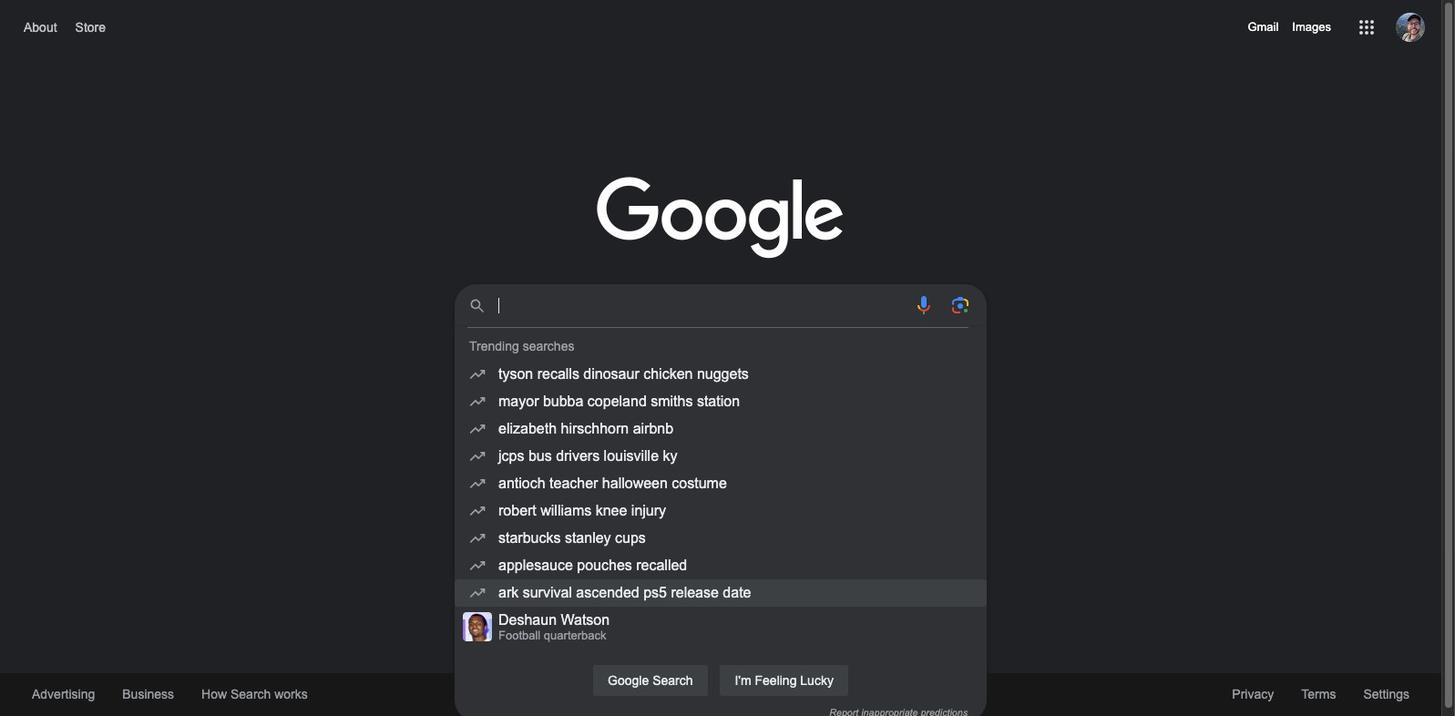 Task type: locate. For each thing, give the bounding box(es) containing it.
store link
[[71, 15, 110, 39]]

trending
[[469, 339, 519, 354]]

injury
[[631, 503, 666, 519]]

store
[[75, 20, 106, 35]]

our
[[612, 687, 633, 702]]

date
[[723, 585, 751, 601]]

our third decade of climate action: join us
[[612, 687, 847, 702]]

navigation
[[0, 0, 1442, 55]]

tyson
[[499, 366, 533, 382]]

ark survival ascended ps5 release date
[[499, 585, 751, 601]]

ps5
[[644, 585, 667, 601]]

of
[[710, 687, 721, 702]]

list box
[[455, 361, 987, 647]]

settings
[[1364, 687, 1410, 702]]

business link
[[109, 674, 188, 716]]

recalls
[[537, 366, 580, 382]]

survival
[[523, 585, 572, 601]]

station
[[697, 394, 740, 409]]

chicken
[[644, 366, 693, 382]]

tyson recalls dinosaur chicken nuggets
[[499, 366, 749, 382]]

navigation containing about
[[0, 0, 1442, 55]]

us
[[833, 687, 847, 702]]

airbnb
[[633, 421, 674, 437]]

None search field
[[18, 279, 1424, 716]]

starbucks stanley cups
[[499, 530, 646, 546]]

google image
[[597, 177, 845, 261]]

about link
[[19, 15, 62, 39]]

how search works link
[[188, 674, 322, 716]]

copeland
[[588, 394, 647, 409]]

football
[[499, 629, 541, 643]]

drivers
[[556, 448, 600, 464]]

costume
[[672, 476, 727, 491]]

halloween
[[602, 476, 668, 491]]

knee
[[596, 503, 627, 519]]

none search field containing tyson recalls dinosaur chicken nuggets
[[18, 279, 1424, 716]]

advertising link
[[18, 674, 109, 716]]

decade
[[665, 687, 707, 702]]

gmail
[[1248, 20, 1279, 34]]

cups
[[615, 530, 646, 546]]

Search search field
[[499, 295, 902, 320]]

settings button
[[1350, 674, 1424, 715]]

how search works
[[201, 687, 308, 702]]

images
[[1293, 20, 1332, 34]]

third
[[637, 687, 661, 702]]

search
[[231, 687, 271, 702]]

ark
[[499, 585, 519, 601]]

join
[[810, 687, 830, 702]]

search by image image
[[950, 294, 972, 316]]

hirschhorn
[[561, 421, 629, 437]]

recalled
[[636, 558, 687, 573]]

terms link
[[1288, 674, 1350, 716]]

ascended
[[576, 585, 640, 601]]

nuggets
[[697, 366, 749, 382]]



Task type: describe. For each thing, give the bounding box(es) containing it.
elizabeth hirschhorn airbnb
[[499, 421, 674, 437]]

list box containing tyson recalls dinosaur chicken nuggets
[[455, 361, 987, 647]]

action:
[[769, 687, 806, 702]]

works
[[275, 687, 308, 702]]

watson
[[561, 612, 610, 628]]

searches
[[523, 339, 575, 354]]

trending searches
[[469, 339, 575, 354]]

deshaun watson football quarterback
[[499, 612, 610, 643]]

deshaun
[[499, 612, 557, 628]]

antioch
[[499, 476, 546, 491]]

images link
[[1293, 16, 1332, 38]]

smiths
[[651, 394, 693, 409]]

privacy
[[1233, 687, 1274, 702]]

climate
[[725, 687, 765, 702]]

pouches
[[577, 558, 632, 573]]

bubba
[[543, 394, 584, 409]]

quarterback
[[544, 629, 607, 643]]

teacher
[[550, 476, 598, 491]]

ky
[[663, 448, 678, 464]]

louisville
[[604, 448, 659, 464]]

applesauce pouches recalled
[[499, 558, 687, 573]]

advertising
[[32, 687, 95, 702]]

I'm Feeling Lucky submit
[[719, 664, 849, 697]]

mayor bubba copeland smiths station
[[499, 394, 740, 409]]

antioch teacher halloween costume
[[499, 476, 727, 491]]

dinosaur
[[584, 366, 640, 382]]

jcps bus drivers louisville ky
[[499, 448, 678, 464]]

elizabeth
[[499, 421, 557, 437]]

privacy link
[[1219, 674, 1288, 716]]

how
[[201, 687, 227, 702]]

bus
[[528, 448, 552, 464]]

jcps
[[499, 448, 524, 464]]

our third decade of climate action: join us link
[[582, 674, 860, 716]]

mayor
[[499, 394, 539, 409]]

deshaun watson option
[[499, 612, 969, 643]]

about
[[24, 20, 57, 35]]

williams
[[541, 503, 592, 519]]

gmail link
[[1248, 16, 1279, 38]]

starbucks
[[499, 530, 561, 546]]

business
[[122, 687, 174, 702]]

stanley
[[565, 530, 611, 546]]

release
[[671, 585, 719, 601]]

robert williams knee injury
[[499, 503, 666, 519]]

robert
[[499, 503, 537, 519]]

search by voice image
[[913, 294, 935, 316]]

applesauce
[[499, 558, 573, 573]]

terms
[[1302, 687, 1336, 702]]



Task type: vqa. For each thing, say whether or not it's contained in the screenshot.
Vientiane
no



